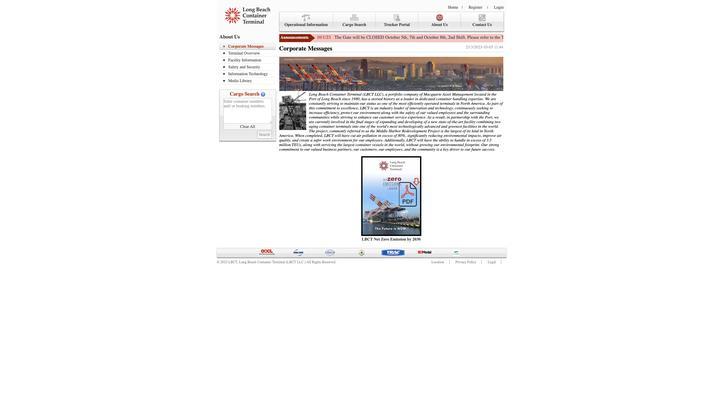 Task type: vqa. For each thing, say whether or not it's contained in the screenshot.
the Us to the middle
yes



Task type: describe. For each thing, give the bounding box(es) containing it.
to right ability
[[451, 138, 454, 142]]

in up the vessels
[[378, 133, 382, 138]]

facility
[[465, 119, 476, 124]]

clear
[[240, 124, 249, 129]]

0 horizontal spatial largest
[[344, 142, 355, 147]]

world's
[[377, 124, 389, 129]]

status
[[367, 101, 376, 106]]

of up service
[[406, 106, 409, 110]]

our down reducing
[[434, 142, 440, 147]]

to right seeking
[[490, 106, 493, 110]]

completed,
[[306, 133, 323, 138]]

the left world.
[[483, 124, 488, 129]]

a left 'new'
[[428, 119, 430, 124]]

1 vertical spatial america.
[[279, 133, 294, 138]]

the left the world's
[[371, 124, 376, 129]]

media
[[228, 78, 239, 83]]

0 horizontal spatial valued
[[311, 147, 322, 152]]

lbct down redevelopment
[[407, 138, 417, 142]]

0 vertical spatial container
[[437, 96, 452, 101]]

the up the facility
[[464, 110, 469, 115]]

vessels
[[373, 142, 384, 147]]

customers,
[[361, 147, 378, 152]]

and right 7th
[[417, 34, 423, 40]]

a right llc),
[[386, 92, 388, 96]]

employees.
[[366, 138, 384, 142]]

2nd
[[449, 34, 455, 40]]

in right handle on the top right of page
[[467, 138, 470, 142]]

advanced
[[425, 124, 441, 129]]

in right kind
[[480, 129, 483, 133]]

1 horizontal spatial terminals
[[440, 101, 456, 106]]

result,
[[436, 115, 446, 119]]

and up art
[[457, 110, 463, 115]]

messages for corporate messages terminal overview facility information safety and security information technology media library
[[248, 44, 264, 49]]

of right stages
[[376, 119, 379, 124]]

and right employees,
[[405, 147, 411, 152]]

0 horizontal spatial commitment
[[279, 147, 299, 152]]

long beach container terminal (lbct llc), a portfolio company of macquarie asset management located in the port of long beach since 1980, has a storied history as a leader in dedicated container handling expertise. we are constantly striving to maintain our status as one of the most efficiently operated terminals in north america. as part of this commitment to excellence, lbct is an industry leader of innovation and technology, continuously seeking to increase efficiency, protect our environment along with the safety of our valued employees and the surrounding communities while striving to enhance our customer service experience. as a result, in partnership with the port, we are currently involved in the final stages of expanding and developing of a new state-of-the-art facility combining two aging container terminals into one of the world's most technologically advanced and greenest facilities in the world. the project, commonly referred to as the middle harbor redevelopment project is the largest of its kind in north america. when completed, lbct will have cut air pollution in excess of 80%, significantly reducing environmental impacts, improve air quality, and create a safer work environment for our employees. additionally, lbct will have the ability to handle in excess of 3.5 million teus, along with servicing the largest container vessels in the world, without growing our environmental footprint. our strong commitment to our valued business partners, our customers, our employees, and the community is a key driver to our future success.
[[279, 92, 503, 152]]

all inside button
[[250, 124, 255, 129]]

2 horizontal spatial long
[[322, 96, 330, 101]]

0 vertical spatial search
[[355, 22, 367, 27]]

hours
[[524, 34, 535, 40]]

business
[[323, 147, 337, 152]]

a left 'key'
[[441, 147, 443, 152]]

safety
[[406, 110, 415, 115]]

while
[[331, 115, 340, 119]]

1 vertical spatial north
[[484, 129, 494, 133]]

1 horizontal spatial long
[[309, 92, 318, 96]]

0 horizontal spatial one
[[360, 124, 366, 129]]

details
[[583, 34, 595, 40]]

0 horizontal spatial excess
[[383, 133, 393, 138]]

expertise.
[[469, 96, 484, 101]]

1 horizontal spatial excess
[[471, 138, 482, 142]]

the-
[[453, 119, 459, 124]]

2 | from the left
[[488, 5, 488, 10]]

2 horizontal spatial will
[[418, 138, 424, 142]]

1 horizontal spatial commitment
[[316, 106, 336, 110]]

involved
[[331, 119, 345, 124]]

1 | from the left
[[462, 5, 463, 10]]

gate
[[575, 34, 582, 40]]

0 vertical spatial leader
[[404, 96, 414, 101]]

handling
[[453, 96, 468, 101]]

10/1/23 the gate will be closed october 5th, 7th and october 8th, 2nd shift. please refer to the truck gate hours web page for further gate details for the week.
[[317, 34, 621, 40]]

of right safety
[[416, 110, 420, 115]]

of down portfolio
[[389, 101, 392, 106]]

0 horizontal spatial cargo search
[[230, 91, 260, 97]]

3.5
[[487, 138, 492, 142]]

work
[[323, 138, 331, 142]]

in down management
[[457, 101, 460, 106]]

our right partners,
[[354, 147, 360, 152]]

week.
[[610, 34, 621, 40]]

1 horizontal spatial terminal
[[272, 260, 285, 264]]

net
[[374, 237, 380, 242]]

10/1/23
[[317, 34, 331, 40]]

1 horizontal spatial container
[[356, 142, 371, 147]]

the down portfolio
[[393, 101, 398, 106]]

1 october from the left
[[386, 34, 400, 40]]

0 horizontal spatial are
[[309, 119, 315, 124]]

1 horizontal spatial for
[[555, 34, 560, 40]]

1 horizontal spatial with
[[392, 110, 399, 115]]

0 horizontal spatial container
[[320, 124, 335, 129]]

experience.
[[408, 115, 427, 119]]

safety and security link
[[223, 65, 276, 69]]

customer
[[380, 115, 395, 119]]

of up pollution
[[367, 124, 370, 129]]

1 horizontal spatial valued
[[427, 110, 438, 115]]

information technology link
[[223, 72, 276, 76]]

trucker portal
[[384, 22, 410, 27]]

0 vertical spatial environmental
[[444, 133, 468, 138]]

when
[[295, 133, 305, 138]]

0 horizontal spatial us
[[234, 34, 240, 40]]

combining
[[477, 119, 494, 124]]

menu bar containing corporate messages
[[220, 44, 278, 84]]

facilities
[[463, 124, 477, 129]]

future
[[472, 147, 482, 152]]

a left company
[[401, 96, 403, 101]]

to down "create"
[[300, 147, 304, 152]]

our left future
[[465, 147, 471, 152]]

1 vertical spatial striving
[[341, 115, 353, 119]]

the right we
[[492, 92, 497, 96]]

1 horizontal spatial beach
[[319, 92, 329, 96]]

contact us link
[[461, 13, 504, 28]]

constantly
[[309, 101, 326, 106]]

kind
[[472, 129, 479, 133]]

into
[[353, 124, 359, 129]]

the left middle at the top of page
[[371, 129, 376, 133]]

1 horizontal spatial largest
[[451, 129, 462, 133]]

reducing
[[429, 133, 443, 138]]

overview
[[244, 51, 260, 56]]

0 horizontal spatial will
[[335, 133, 341, 138]]

7th
[[410, 34, 416, 40]]

to left maintain
[[341, 101, 344, 106]]

state-
[[439, 119, 448, 124]]

servicing
[[322, 142, 337, 147]]

0 horizontal spatial about
[[220, 34, 233, 40]]

portfolio
[[389, 92, 403, 96]]

1 vertical spatial (lbct
[[286, 260, 296, 264]]

login link
[[494, 5, 504, 10]]

0 vertical spatial america.
[[471, 101, 486, 106]]

1 vertical spatial cargo
[[230, 91, 244, 97]]

of left 80%, in the top right of the page
[[394, 133, 397, 138]]

currently
[[316, 119, 330, 124]]

terminal overview link
[[223, 51, 276, 56]]

1 air from the left
[[357, 133, 362, 138]]

1 horizontal spatial the
[[335, 34, 342, 40]]

0 vertical spatial most
[[399, 101, 407, 106]]

protect
[[341, 110, 353, 115]]

1 horizontal spatial cargo
[[343, 22, 354, 27]]

and left "create"
[[293, 138, 299, 142]]

0 horizontal spatial environment
[[332, 138, 352, 142]]

of left 'new'
[[424, 119, 427, 124]]

since
[[342, 96, 351, 101]]

0 vertical spatial environment
[[360, 110, 381, 115]]

23.3/2023-10-05 11:44
[[466, 45, 504, 49]]

8th,
[[440, 34, 447, 40]]

privacy policy link
[[456, 260, 477, 264]]

portal
[[399, 22, 410, 27]]

1 gate from the left
[[343, 34, 352, 40]]

truck
[[502, 34, 513, 40]]

improve
[[483, 133, 496, 138]]

0 horizontal spatial along
[[303, 142, 313, 147]]

in right located
[[488, 92, 491, 96]]

aging
[[309, 124, 319, 129]]

a right has
[[369, 96, 371, 101]]

terminal inside corporate messages terminal overview facility information safety and security information technology media library
[[228, 51, 243, 56]]

lbct up the enhance
[[360, 106, 370, 110]]

0 horizontal spatial have
[[342, 133, 350, 138]]

two
[[495, 119, 501, 124]]

about us link
[[419, 13, 461, 28]]

messages for corporate messages
[[308, 45, 333, 52]]

privacy policy
[[456, 260, 477, 264]]

the left ability
[[433, 138, 438, 142]]

0 horizontal spatial is
[[371, 106, 374, 110]]

in right the vessels
[[385, 142, 388, 147]]

lbct up servicing
[[324, 133, 334, 138]]

our down employees.
[[379, 147, 385, 152]]

80%,
[[398, 133, 407, 138]]

of right company
[[420, 92, 423, 96]]

teus,
[[292, 142, 302, 147]]

port
[[309, 96, 317, 101]]

announcements
[[281, 35, 309, 40]]

cargo search link
[[334, 13, 376, 28]]

2 horizontal spatial beach
[[331, 96, 341, 101]]

0 horizontal spatial terminals
[[336, 124, 352, 129]]

the left community
[[412, 147, 417, 152]]

login
[[494, 5, 504, 10]]

1 vertical spatial all
[[307, 260, 311, 264]]

efficiency,
[[324, 110, 340, 115]]

0 vertical spatial one
[[382, 101, 388, 106]]

of right port
[[318, 96, 321, 101]]

contact
[[473, 22, 487, 27]]

0 horizontal spatial about us
[[220, 34, 240, 40]]

home link
[[449, 5, 459, 10]]

redevelopment
[[402, 129, 427, 133]]

the left world,
[[389, 142, 394, 147]]

in up innovation
[[416, 96, 419, 101]]

2 horizontal spatial with
[[471, 115, 478, 119]]

shift.
[[457, 34, 467, 40]]

our right protect at left top
[[354, 110, 359, 115]]

excellence,
[[341, 106, 359, 110]]

our down an
[[373, 115, 379, 119]]

technologically
[[399, 124, 424, 129]]

us for 'contact us' link
[[488, 22, 492, 27]]

1 horizontal spatial as
[[487, 101, 491, 106]]

to up into
[[354, 115, 357, 119]]

the left final
[[350, 119, 355, 124]]

1 vertical spatial environmental
[[441, 142, 464, 147]]

0 vertical spatial cargo search
[[343, 22, 367, 27]]

0 horizontal spatial striving
[[327, 101, 340, 106]]

facility
[[228, 58, 241, 62]]

our down "create"
[[305, 147, 310, 152]]

the inside "long beach container terminal (lbct llc), a portfolio company of macquarie asset management located in the port of long beach since 1980, has a storied history as a leader in dedicated container handling expertise. we are constantly striving to maintain our status as one of the most efficiently operated terminals in north america. as part of this commitment to excellence, lbct is an industry leader of innovation and technology, continuously seeking to increase efficiency, protect our environment along with the safety of our valued employees and the surrounding communities while striving to enhance our customer service experience. as a result, in partnership with the port, we are currently involved in the final stages of expanding and developing of a new state-of-the-art facility combining two aging container terminals into one of the world's most technologically advanced and greenest facilities in the world. the project, commonly referred to as the middle harbor redevelopment project is the largest of its kind in north america. when completed, lbct will have cut air pollution in excess of 80%, significantly reducing environmental impacts, improve air quality, and create a safer work environment for our employees. additionally, lbct will have the ability to handle in excess of 3.5 million teus, along with servicing the largest container vessels in the world, without growing our environmental footprint. our strong commitment to our valued business partners, our customers, our employees, and the community is a key driver to our future success."
[[309, 129, 315, 133]]

corporate for corporate messages
[[279, 45, 307, 52]]

the right servicing
[[338, 142, 343, 147]]

container inside "long beach container terminal (lbct llc), a portfolio company of macquarie asset management located in the port of long beach since 1980, has a storied history as a leader in dedicated container handling expertise. we are constantly striving to maintain our status as one of the most efficiently operated terminals in north america. as part of this commitment to excellence, lbct is an industry leader of innovation and technology, continuously seeking to increase efficiency, protect our environment along with the safety of our valued employees and the surrounding communities while striving to enhance our customer service experience. as a result, in partnership with the port, we are currently involved in the final stages of expanding and developing of a new state-of-the-art facility combining two aging container terminals into one of the world's most technologically advanced and greenest facilities in the world. the project, commonly referred to as the middle harbor redevelopment project is the largest of its kind in north america. when completed, lbct will have cut air pollution in excess of 80%, significantly reducing environmental impacts, improve air quality, and create a safer work environment for our employees. additionally, lbct will have the ability to handle in excess of 3.5 million teus, along with servicing the largest container vessels in the world, without growing our environmental footprint. our strong commitment to our valued business partners, our customers, our employees, and the community is a key driver to our future success."
[[330, 92, 346, 96]]

media library link
[[223, 78, 276, 83]]

significantly
[[408, 133, 428, 138]]

of-
[[448, 119, 453, 124]]

closed
[[367, 34, 384, 40]]

for inside "long beach container terminal (lbct llc), a portfolio company of macquarie asset management located in the port of long beach since 1980, has a storied history as a leader in dedicated container handling expertise. we are constantly striving to maintain our status as one of the most efficiently operated terminals in north america. as part of this commitment to excellence, lbct is an industry leader of innovation and technology, continuously seeking to increase efficiency, protect our environment along with the safety of our valued employees and the surrounding communities while striving to enhance our customer service experience. as a result, in partnership with the port, we are currently involved in the final stages of expanding and developing of a new state-of-the-art facility combining two aging container terminals into one of the world's most technologically advanced and greenest facilities in the world. the project, commonly referred to as the middle harbor redevelopment project is the largest of its kind in north america. when completed, lbct will have cut air pollution in excess of 80%, significantly reducing environmental impacts, improve air quality, and create a safer work environment for our employees. additionally, lbct will have the ability to handle in excess of 3.5 million teus, along with servicing the largest container vessels in the world, without growing our environmental footprint. our strong commitment to our valued business partners, our customers, our employees, and the community is a key driver to our future success."
[[353, 138, 358, 142]]

of left its
[[463, 129, 466, 133]]

0 horizontal spatial as
[[428, 115, 432, 119]]

0 vertical spatial information
[[307, 22, 328, 27]]

0 horizontal spatial most
[[390, 124, 398, 129]]

a left the result,
[[433, 115, 435, 119]]

to left protect at left top
[[337, 106, 340, 110]]

0 vertical spatial along
[[382, 110, 391, 115]]

1 vertical spatial container
[[258, 260, 272, 264]]

clear all button
[[224, 124, 272, 130]]

our right cut
[[359, 138, 365, 142]]

1 horizontal spatial as
[[377, 101, 381, 106]]



Task type: locate. For each thing, give the bounding box(es) containing it.
0 horizontal spatial gate
[[343, 34, 352, 40]]

container up technology,
[[437, 96, 452, 101]]

legal
[[488, 260, 496, 264]]

1 horizontal spatial have
[[425, 138, 432, 142]]

0 horizontal spatial beach
[[248, 260, 257, 264]]

the left truck
[[495, 34, 501, 40]]

us inside 'contact us' link
[[488, 22, 492, 27]]

privacy
[[456, 260, 467, 264]]

2 horizontal spatial as
[[396, 96, 400, 101]]

corporate messages
[[279, 45, 333, 52]]

terminal up the facility
[[228, 51, 243, 56]]

of left 3.5
[[483, 138, 486, 142]]

1 vertical spatial about
[[220, 34, 233, 40]]

about up the facility
[[220, 34, 233, 40]]

menu bar containing operational information
[[279, 12, 504, 31]]

0 vertical spatial terminals
[[440, 101, 456, 106]]

1 vertical spatial is
[[441, 129, 444, 133]]

messages down "10/1/23"
[[308, 45, 333, 52]]

container down communities
[[320, 124, 335, 129]]

0 horizontal spatial for
[[353, 138, 358, 142]]

referred
[[348, 129, 361, 133]]

the up ability
[[445, 129, 450, 133]]

and down dedicated
[[428, 106, 434, 110]]

most down portfolio
[[399, 101, 407, 106]]

1 horizontal spatial america.
[[471, 101, 486, 106]]

corporate inside corporate messages terminal overview facility information safety and security information technology media library
[[228, 44, 247, 49]]

policy
[[468, 260, 477, 264]]

to right into
[[362, 129, 365, 133]]

2 vertical spatial container
[[356, 142, 371, 147]]

we
[[485, 96, 490, 101]]

us for about us link
[[444, 22, 448, 27]]

community
[[418, 147, 436, 152]]

facility information link
[[223, 58, 276, 62]]

have
[[342, 133, 350, 138], [425, 138, 432, 142]]

0 vertical spatial valued
[[427, 110, 438, 115]]

1 horizontal spatial |
[[488, 5, 488, 10]]

company
[[404, 92, 419, 96]]

about up 8th,
[[432, 22, 443, 27]]

dedicated
[[420, 96, 436, 101]]

america. up surrounding
[[471, 101, 486, 106]]

gate
[[343, 34, 352, 40], [514, 34, 522, 40]]

1 vertical spatial terminal
[[347, 92, 362, 96]]

history
[[384, 96, 395, 101]]

2 vertical spatial is
[[437, 147, 440, 152]]

2 horizontal spatial us
[[488, 22, 492, 27]]

all right 'llc.)'
[[307, 260, 311, 264]]

we
[[495, 115, 499, 119]]

register
[[469, 5, 483, 10]]

2023
[[221, 260, 228, 264]]

© 2023 lbct, long beach container terminal (lbct llc.) all rights reserved.
[[217, 260, 337, 264]]

key
[[444, 147, 449, 152]]

terminal up maintain
[[347, 92, 362, 96]]

| left login link
[[488, 5, 488, 10]]

beach left the since
[[331, 96, 341, 101]]

1 vertical spatial information
[[242, 58, 261, 62]]

is right project
[[441, 129, 444, 133]]

to right driver
[[461, 147, 464, 152]]

terminals left into
[[336, 124, 352, 129]]

largest down the-
[[451, 129, 462, 133]]

2 horizontal spatial for
[[597, 34, 602, 40]]

storied
[[372, 96, 383, 101]]

safety
[[228, 65, 239, 69]]

middle
[[377, 129, 388, 133]]

final
[[356, 119, 364, 124]]

2 gate from the left
[[514, 34, 522, 40]]

0 vertical spatial about
[[432, 22, 443, 27]]

1 horizontal spatial october
[[424, 34, 439, 40]]

1 horizontal spatial air
[[498, 133, 502, 138]]

home
[[449, 5, 459, 10]]

1 horizontal spatial along
[[382, 110, 391, 115]]

new
[[431, 119, 438, 124]]

be
[[361, 34, 366, 40]]

about
[[432, 22, 443, 27], [220, 34, 233, 40]]

(lbct inside "long beach container terminal (lbct llc), a portfolio company of macquarie asset management located in the port of long beach since 1980, has a storied history as a leader in dedicated container handling expertise. we are constantly striving to maintain our status as one of the most efficiently operated terminals in north america. as part of this commitment to excellence, lbct is an industry leader of innovation and technology, continuously seeking to increase efficiency, protect our environment along with the safety of our valued employees and the surrounding communities while striving to enhance our customer service experience. as a result, in partnership with the port, we are currently involved in the final stages of expanding and developing of a new state-of-the-art facility combining two aging container terminals into one of the world's most technologically advanced and greenest facilities in the world. the project, commonly referred to as the middle harbor redevelopment project is the largest of its kind in north america. when completed, lbct will have cut air pollution in excess of 80%, significantly reducing environmental impacts, improve air quality, and create a safer work environment for our employees. additionally, lbct will have the ability to handle in excess of 3.5 million teus, along with servicing the largest container vessels in the world, without growing our environmental footprint. our strong commitment to our valued business partners, our customers, our employees, and the community is a key driver to our future success."
[[363, 92, 374, 96]]

1 vertical spatial container
[[320, 124, 335, 129]]

0 horizontal spatial corporate
[[228, 44, 247, 49]]

1 vertical spatial commitment
[[279, 147, 299, 152]]

in right facilities
[[479, 124, 482, 129]]

operational
[[285, 22, 306, 27]]

striving up efficiency,
[[327, 101, 340, 106]]

1 vertical spatial as
[[428, 115, 432, 119]]

reserved.
[[322, 260, 337, 264]]

0 horizontal spatial long
[[239, 260, 247, 264]]

greenest
[[449, 124, 462, 129]]

to right refer
[[490, 34, 494, 40]]

legal link
[[488, 260, 496, 264]]

the left the port,
[[479, 115, 484, 119]]

without
[[407, 142, 419, 147]]

is left an
[[371, 106, 374, 110]]

0 horizontal spatial north
[[461, 101, 470, 106]]

©
[[217, 260, 220, 264]]

0 vertical spatial container
[[330, 92, 346, 96]]

communities
[[309, 115, 330, 119]]

messages inside corporate messages terminal overview facility information safety and security information technology media library
[[248, 44, 264, 49]]

container
[[330, 92, 346, 96], [258, 260, 272, 264]]

0 vertical spatial north
[[461, 101, 470, 106]]

information up "10/1/23"
[[307, 22, 328, 27]]

cargo search
[[343, 22, 367, 27], [230, 91, 260, 97]]

asset
[[443, 92, 451, 96]]

0 horizontal spatial messages
[[248, 44, 264, 49]]

a left safer
[[311, 138, 313, 142]]

as left part
[[487, 101, 491, 106]]

additionally,
[[385, 138, 406, 142]]

1 vertical spatial leader
[[394, 106, 405, 110]]

1 vertical spatial terminals
[[336, 124, 352, 129]]

continuously
[[455, 106, 476, 110]]

cut
[[351, 133, 356, 138]]

0 vertical spatial commitment
[[316, 106, 336, 110]]

0 horizontal spatial (lbct
[[286, 260, 296, 264]]

world,
[[395, 142, 406, 147]]

and inside corporate messages terminal overview facility information safety and security information technology media library
[[240, 65, 246, 69]]

have up community
[[425, 138, 432, 142]]

in right the result,
[[447, 115, 450, 119]]

of right part
[[500, 101, 503, 106]]

october
[[386, 34, 400, 40], [424, 34, 439, 40]]

beach right lbct,
[[248, 260, 257, 264]]

2 air from the left
[[498, 133, 502, 138]]

and left of- at the top right
[[442, 124, 448, 129]]

05
[[489, 45, 494, 49]]

23.3/2023-
[[466, 45, 484, 49]]

one right into
[[360, 124, 366, 129]]

is
[[371, 106, 374, 110], [441, 129, 444, 133], [437, 147, 440, 152]]

are right we
[[491, 96, 497, 101]]

as
[[487, 101, 491, 106], [428, 115, 432, 119]]

our left the status
[[360, 101, 366, 106]]

page
[[545, 34, 553, 40]]

developing
[[405, 119, 423, 124]]

1 horizontal spatial one
[[382, 101, 388, 106]]

success.
[[483, 147, 496, 152]]

us up corporate messages link
[[234, 34, 240, 40]]

about inside about us link
[[432, 22, 443, 27]]

cargo search up be
[[343, 22, 367, 27]]

project
[[428, 129, 440, 133]]

gate left be
[[343, 34, 352, 40]]

1 horizontal spatial are
[[491, 96, 497, 101]]

expanding
[[380, 119, 397, 124]]

Enter container numbers and/ or booking numbers.  text field
[[224, 98, 272, 124]]

air right cut
[[357, 133, 362, 138]]

None submit
[[257, 131, 272, 139]]

security
[[247, 65, 260, 69]]

lbct
[[360, 106, 370, 110], [324, 133, 334, 138], [407, 138, 417, 142], [362, 237, 373, 242]]

for right details
[[597, 34, 602, 40]]

corporate up terminal overview 'link' in the top left of the page
[[228, 44, 247, 49]]

2 october from the left
[[424, 34, 439, 40]]

1 horizontal spatial will
[[353, 34, 360, 40]]

emission
[[391, 237, 407, 242]]

partners,
[[338, 147, 353, 152]]

0 horizontal spatial as
[[366, 129, 370, 133]]

2 horizontal spatial container
[[437, 96, 452, 101]]

2 vertical spatial information
[[228, 72, 248, 76]]

its
[[467, 129, 471, 133]]

0 horizontal spatial search
[[245, 91, 260, 97]]

all right clear
[[250, 124, 255, 129]]

are down increase
[[309, 119, 315, 124]]

0 vertical spatial largest
[[451, 129, 462, 133]]

0 horizontal spatial the
[[309, 129, 315, 133]]

beach up constantly
[[319, 92, 329, 96]]

1 horizontal spatial container
[[330, 92, 346, 96]]

world.
[[489, 124, 499, 129]]

macquarie
[[424, 92, 442, 96]]

terminal inside "long beach container terminal (lbct llc), a portfolio company of macquarie asset management located in the port of long beach since 1980, has a storied history as a leader in dedicated container handling expertise. we are constantly striving to maintain our status as one of the most efficiently operated terminals in north america. as part of this commitment to excellence, lbct is an industry leader of innovation and technology, continuously seeking to increase efficiency, protect our environment along with the safety of our valued employees and the surrounding communities while striving to enhance our customer service experience. as a result, in partnership with the port, we are currently involved in the final stages of expanding and developing of a new state-of-the-art facility combining two aging container terminals into one of the world's most technologically advanced and greenest facilities in the world. the project, commonly referred to as the middle harbor redevelopment project is the largest of its kind in north america. when completed, lbct will have cut air pollution in excess of 80%, significantly reducing environmental impacts, improve air quality, and create a safer work environment for our employees. additionally, lbct will have the ability to handle in excess of 3.5 million teus, along with servicing the largest container vessels in the world, without growing our environmental footprint. our strong commitment to our valued business partners, our customers, our employees, and the community is a key driver to our future success."
[[347, 92, 362, 96]]

commitment up communities
[[316, 106, 336, 110]]

management
[[452, 92, 474, 96]]

0 horizontal spatial all
[[250, 124, 255, 129]]

0 horizontal spatial terminal
[[228, 51, 243, 56]]

2 vertical spatial terminal
[[272, 260, 285, 264]]

1 horizontal spatial environment
[[360, 110, 381, 115]]

0 horizontal spatial with
[[314, 142, 321, 147]]

environment
[[360, 110, 381, 115], [332, 138, 352, 142]]

will down redevelopment
[[418, 138, 424, 142]]

along up expanding
[[382, 110, 391, 115]]

contact us
[[473, 22, 492, 27]]

with up facilities
[[471, 115, 478, 119]]

and up harbor
[[398, 119, 404, 124]]

north up 3.5
[[484, 129, 494, 133]]

ability
[[439, 138, 450, 142]]

our down efficiently
[[421, 110, 426, 115]]

have left cut
[[342, 133, 350, 138]]

1 horizontal spatial about
[[432, 22, 443, 27]]

located
[[475, 92, 487, 96]]

1 vertical spatial largest
[[344, 142, 355, 147]]

create
[[300, 138, 310, 142]]

the left the week.
[[603, 34, 609, 40]]

for
[[555, 34, 560, 40], [597, 34, 602, 40], [353, 138, 358, 142]]

long right lbct,
[[239, 260, 247, 264]]

1 horizontal spatial us
[[444, 22, 448, 27]]

excess
[[383, 133, 393, 138], [471, 138, 482, 142]]

north
[[461, 101, 470, 106], [484, 129, 494, 133]]

messages
[[248, 44, 264, 49], [308, 45, 333, 52]]

1 vertical spatial most
[[390, 124, 398, 129]]

about us up corporate messages link
[[220, 34, 240, 40]]

our
[[360, 101, 366, 106], [354, 110, 359, 115], [421, 110, 426, 115], [373, 115, 379, 119], [359, 138, 365, 142], [434, 142, 440, 147], [305, 147, 310, 152], [354, 147, 360, 152], [379, 147, 385, 152], [465, 147, 471, 152]]

information
[[307, 22, 328, 27], [242, 58, 261, 62], [228, 72, 248, 76]]

one right an
[[382, 101, 388, 106]]

terminals up employees
[[440, 101, 456, 106]]

about us
[[432, 22, 448, 27], [220, 34, 240, 40]]

1 vertical spatial one
[[360, 124, 366, 129]]

us inside about us link
[[444, 22, 448, 27]]

0 vertical spatial all
[[250, 124, 255, 129]]

lbct,
[[229, 260, 238, 264]]

1 horizontal spatial north
[[484, 129, 494, 133]]

1 horizontal spatial cargo search
[[343, 22, 367, 27]]

terminal
[[228, 51, 243, 56], [347, 92, 362, 96], [272, 260, 285, 264]]

menu bar
[[279, 12, 504, 31], [220, 44, 278, 84]]

1980,
[[352, 96, 361, 101]]

partnership
[[451, 115, 470, 119]]

0 vertical spatial is
[[371, 106, 374, 110]]

1 horizontal spatial corporate
[[279, 45, 307, 52]]

corporate for corporate messages terminal overview facility information safety and security information technology media library
[[228, 44, 247, 49]]

the left safety
[[400, 110, 405, 115]]

0 vertical spatial as
[[487, 101, 491, 106]]

us right contact
[[488, 22, 492, 27]]

1 vertical spatial are
[[309, 119, 315, 124]]

0 vertical spatial striving
[[327, 101, 340, 106]]

the right "10/1/23"
[[335, 34, 342, 40]]

0 horizontal spatial |
[[462, 5, 463, 10]]

of
[[420, 92, 423, 96], [318, 96, 321, 101], [389, 101, 392, 106], [500, 101, 503, 106], [406, 106, 409, 110], [416, 110, 420, 115], [376, 119, 379, 124], [424, 119, 427, 124], [367, 124, 370, 129], [463, 129, 466, 133], [394, 133, 397, 138], [483, 138, 486, 142]]

0 vertical spatial menu bar
[[279, 12, 504, 31]]

long up constantly
[[309, 92, 318, 96]]

as down stages
[[366, 129, 370, 133]]

along right teus,
[[303, 142, 313, 147]]

lbct left 'net'
[[362, 237, 373, 242]]

|
[[462, 5, 463, 10], [488, 5, 488, 10]]

0 vertical spatial about us
[[432, 22, 448, 27]]

search up be
[[355, 22, 367, 27]]

is left 'key'
[[437, 147, 440, 152]]

1 horizontal spatial is
[[437, 147, 440, 152]]

leader up innovation
[[404, 96, 414, 101]]

in down protect at left top
[[346, 119, 349, 124]]

0 vertical spatial are
[[491, 96, 497, 101]]

part
[[492, 101, 499, 106]]

october left 8th,
[[424, 34, 439, 40]]

clear all
[[240, 124, 255, 129]]

environment up partners,
[[332, 138, 352, 142]]

for right page
[[555, 34, 560, 40]]

will left be
[[353, 34, 360, 40]]

1 horizontal spatial striving
[[341, 115, 353, 119]]

increase
[[309, 110, 323, 115]]

october left 5th,
[[386, 34, 400, 40]]

valued down safer
[[311, 147, 322, 152]]



